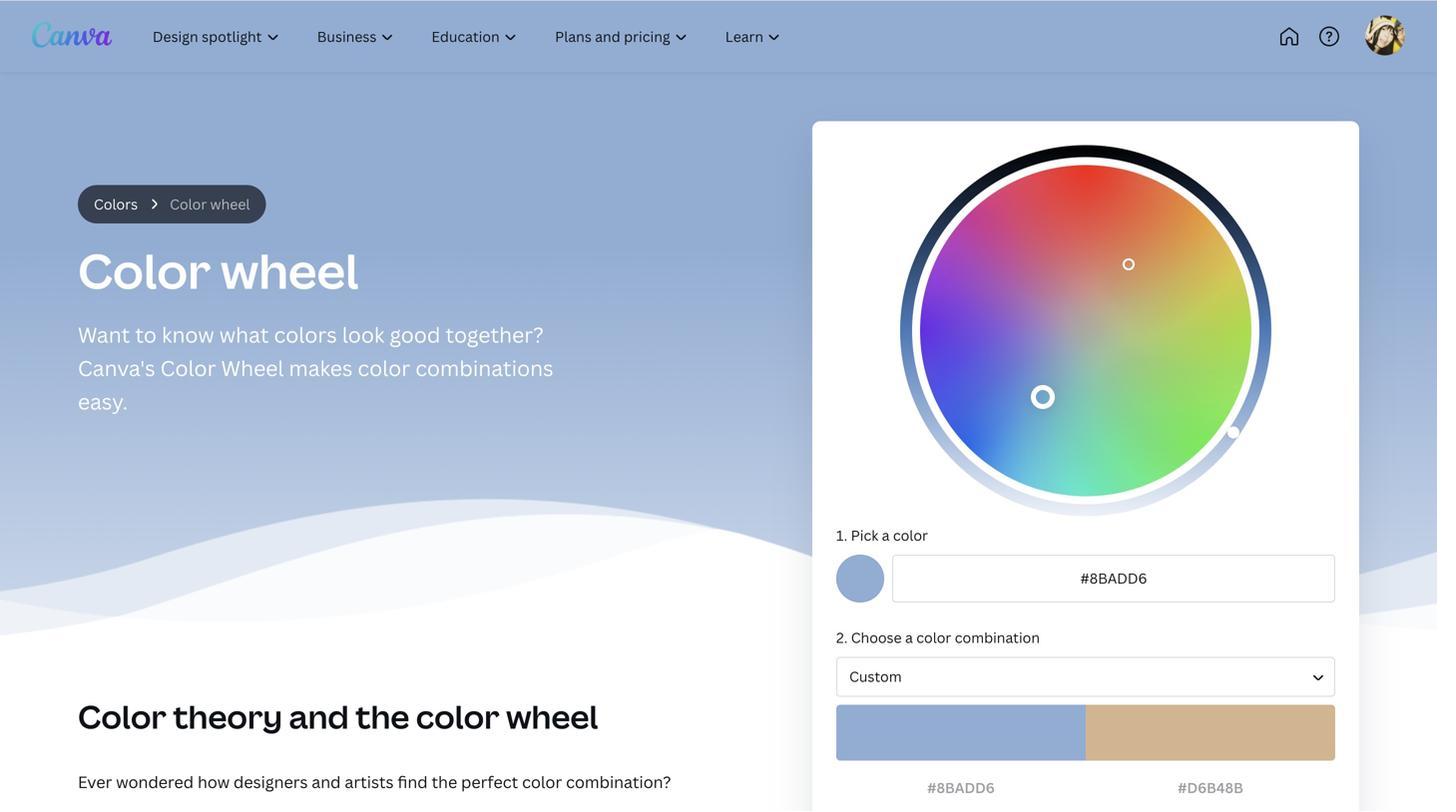 Task type: vqa. For each thing, say whether or not it's contained in the screenshot.
People Link
no



Task type: locate. For each thing, give the bounding box(es) containing it.
color down know
[[160, 353, 216, 382]]

color wheel
[[170, 194, 250, 213], [78, 237, 359, 302]]

color right "colors" on the left of the page
[[170, 194, 207, 213]]

combination?
[[566, 771, 671, 793]]

together?
[[446, 320, 544, 348]]

choose
[[851, 628, 902, 647]]

a for pick
[[882, 526, 890, 545]]

0 vertical spatial and
[[289, 695, 349, 738]]

and
[[289, 695, 349, 738], [312, 771, 341, 793]]

0 horizontal spatial a
[[882, 526, 890, 545]]

a
[[882, 526, 890, 545], [905, 628, 913, 647]]

pick
[[851, 526, 879, 545]]

the right find
[[432, 771, 457, 793]]

wondered
[[116, 771, 194, 793]]

color inside want to know what colors look good together? canva's color wheel makes color combinations easy.
[[160, 353, 216, 382]]

1.
[[836, 526, 848, 545]]

the up the ever wondered how designers and artists find the perfect color combination?
[[356, 695, 410, 738]]

0 horizontal spatial the
[[356, 695, 410, 738]]

a right pick
[[882, 526, 890, 545]]

2.
[[836, 628, 848, 647]]

wheel
[[221, 353, 284, 382]]

0 vertical spatial the
[[356, 695, 410, 738]]

1 vertical spatial the
[[432, 771, 457, 793]]

want
[[78, 320, 130, 348]]

color wheel right "colors" on the left of the page
[[170, 194, 250, 213]]

how
[[198, 771, 230, 793]]

slider
[[900, 145, 1272, 516]]

color
[[358, 353, 410, 382], [893, 526, 928, 545], [917, 628, 952, 647], [416, 695, 500, 738], [522, 771, 562, 793]]

2 vertical spatial wheel
[[506, 695, 598, 738]]

0 vertical spatial wheel
[[210, 194, 250, 213]]

0 vertical spatial color wheel
[[170, 194, 250, 213]]

a right choose
[[905, 628, 913, 647]]

and left artists
[[312, 771, 341, 793]]

colors link
[[94, 193, 138, 215]]

None text field
[[892, 554, 1336, 602]]

color inside want to know what colors look good together? canva's color wheel makes color combinations easy.
[[358, 353, 410, 382]]

color right perfect
[[522, 771, 562, 793]]

color down look
[[358, 353, 410, 382]]

color
[[170, 194, 207, 213], [78, 237, 211, 302], [160, 353, 216, 382], [78, 695, 166, 738]]

perfect
[[461, 771, 518, 793]]

color theory and the color wheel
[[78, 695, 598, 738]]

color up ever
[[78, 695, 166, 738]]

good
[[390, 320, 441, 348]]

1 vertical spatial wheel
[[221, 237, 359, 302]]

ever wondered how designers and artists find the perfect color combination?
[[78, 771, 671, 793]]

and up designers
[[289, 695, 349, 738]]

0 vertical spatial a
[[882, 526, 890, 545]]

1 vertical spatial color wheel
[[78, 237, 359, 302]]

color wheel up what
[[78, 237, 359, 302]]

colors
[[94, 194, 138, 213]]

the
[[356, 695, 410, 738], [432, 771, 457, 793]]

1 horizontal spatial a
[[905, 628, 913, 647]]

wheel
[[210, 194, 250, 213], [221, 237, 359, 302], [506, 695, 598, 738]]

1 vertical spatial a
[[905, 628, 913, 647]]

a for choose
[[905, 628, 913, 647]]



Task type: describe. For each thing, give the bounding box(es) containing it.
makes
[[289, 353, 353, 382]]

combination
[[955, 628, 1040, 647]]

ever
[[78, 771, 112, 793]]

custom button
[[836, 657, 1336, 697]]

2. choose a color combination
[[836, 628, 1040, 647]]

designers
[[234, 771, 308, 793]]

1. pick a color
[[836, 526, 928, 545]]

colors
[[274, 320, 337, 348]]

color up to
[[78, 237, 211, 302]]

know
[[162, 320, 214, 348]]

color up perfect
[[416, 695, 500, 738]]

artists
[[345, 771, 394, 793]]

color right choose
[[917, 628, 952, 647]]

find
[[398, 771, 428, 793]]

look
[[342, 320, 385, 348]]

to
[[135, 320, 157, 348]]

combinations
[[415, 353, 554, 382]]

1 vertical spatial and
[[312, 771, 341, 793]]

top level navigation element
[[136, 16, 866, 56]]

canva's
[[78, 353, 155, 382]]

color right pick
[[893, 526, 928, 545]]

want to know what colors look good together? canva's color wheel makes color combinations easy.
[[78, 320, 554, 415]]

1 horizontal spatial the
[[432, 771, 457, 793]]

theory
[[173, 695, 282, 738]]

what
[[219, 320, 269, 348]]

custom
[[849, 667, 902, 686]]

easy.
[[78, 387, 128, 415]]



